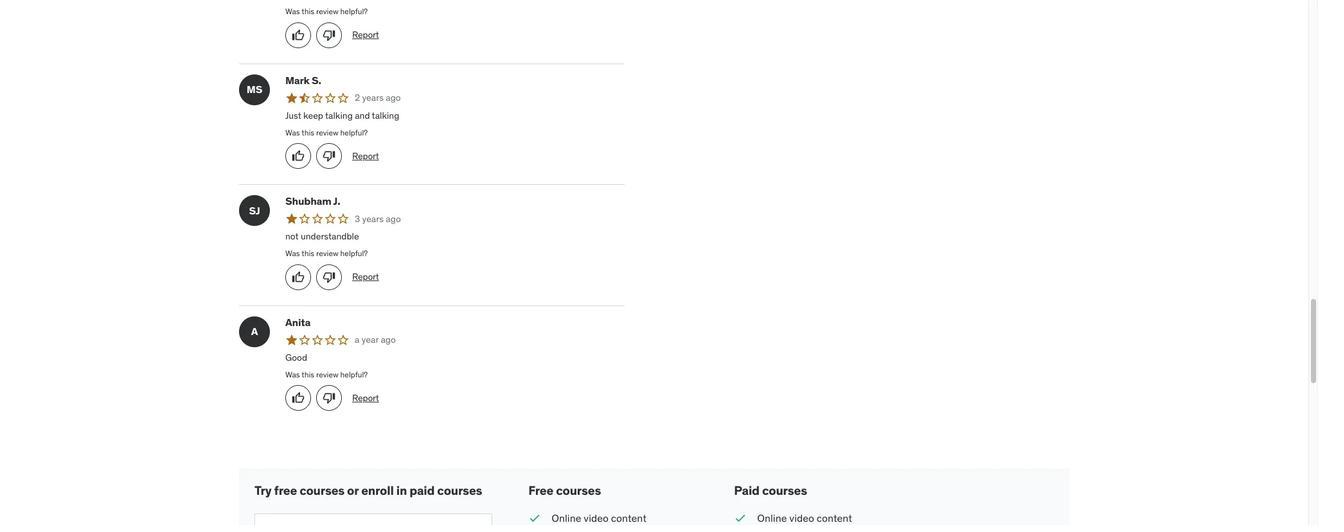 Task type: describe. For each thing, give the bounding box(es) containing it.
online video content for free courses
[[552, 512, 647, 525]]

review for shubham j.
[[316, 249, 339, 258]]

mark as unhelpful image for mark s.
[[323, 150, 336, 163]]

1 mark as helpful image from the top
[[292, 29, 305, 42]]

was for mark s.
[[285, 128, 300, 137]]

try free courses or enroll in paid courses
[[255, 484, 482, 499]]

this for shubham j.
[[302, 249, 314, 258]]

helpful? for shubham j.
[[340, 249, 368, 258]]

1 report button from the top
[[352, 29, 379, 41]]

mark as unhelpful image for anita
[[323, 392, 336, 405]]

report button for anita
[[352, 392, 379, 405]]

report button for shubham j.
[[352, 271, 379, 284]]

video for free courses
[[584, 512, 609, 525]]

and
[[355, 110, 370, 121]]

understandble
[[301, 231, 359, 243]]

a
[[251, 325, 258, 338]]

in
[[396, 484, 407, 499]]

online for paid
[[757, 512, 787, 525]]

2 talking from the left
[[372, 110, 399, 121]]

years for shubham j.
[[362, 213, 384, 225]]

ms
[[247, 83, 262, 96]]

paid
[[734, 484, 760, 499]]

was for shubham j.
[[285, 249, 300, 258]]

years for mark s.
[[362, 92, 384, 104]]

mark as unhelpful image
[[323, 271, 336, 284]]

was this review helpful? for anita
[[285, 370, 368, 380]]

ago for s.
[[386, 92, 401, 104]]

3
[[355, 213, 360, 225]]

4 courses from the left
[[762, 484, 807, 499]]

mark
[[285, 74, 310, 87]]

year
[[362, 334, 379, 346]]

was this review helpful? for shubham j.
[[285, 249, 368, 258]]

online for free
[[552, 512, 581, 525]]

1 talking from the left
[[325, 110, 353, 121]]

1 helpful? from the top
[[340, 6, 368, 16]]

mark as helpful image
[[292, 150, 305, 163]]

2 vertical spatial ago
[[381, 334, 396, 346]]

mark s.
[[285, 74, 321, 87]]

paid courses
[[734, 484, 807, 499]]

report for mark s.
[[352, 150, 379, 162]]

1 was this review helpful? from the top
[[285, 6, 368, 16]]



Task type: vqa. For each thing, say whether or not it's contained in the screenshot.
more
no



Task type: locate. For each thing, give the bounding box(es) containing it.
courses right free at bottom
[[556, 484, 601, 499]]

report button
[[352, 29, 379, 41], [352, 150, 379, 163], [352, 271, 379, 284], [352, 392, 379, 405]]

anita
[[285, 316, 311, 329]]

1 horizontal spatial content
[[817, 512, 852, 525]]

helpful? for mark s.
[[340, 128, 368, 137]]

was
[[285, 6, 300, 16], [285, 128, 300, 137], [285, 249, 300, 258], [285, 370, 300, 380]]

1 horizontal spatial talking
[[372, 110, 399, 121]]

report button for mark s.
[[352, 150, 379, 163]]

1 content from the left
[[611, 512, 647, 525]]

2 helpful? from the top
[[340, 128, 368, 137]]

free
[[274, 484, 297, 499]]

a
[[355, 334, 360, 346]]

2 online video content from the left
[[757, 512, 852, 525]]

mark as helpful image left mark as unhelpful icon
[[292, 271, 305, 284]]

content for paid courses
[[817, 512, 852, 525]]

4 this from the top
[[302, 370, 314, 380]]

video down paid courses in the right bottom of the page
[[789, 512, 814, 525]]

0 horizontal spatial video
[[584, 512, 609, 525]]

1 horizontal spatial online
[[757, 512, 787, 525]]

2 mark as unhelpful image from the top
[[323, 150, 336, 163]]

2 vertical spatial mark as helpful image
[[292, 392, 305, 405]]

2 vertical spatial mark as unhelpful image
[[323, 392, 336, 405]]

4 report button from the top
[[352, 392, 379, 405]]

0 vertical spatial mark as unhelpful image
[[323, 29, 336, 42]]

a year ago
[[355, 334, 396, 346]]

content
[[611, 512, 647, 525], [817, 512, 852, 525]]

helpful? for anita
[[340, 370, 368, 380]]

report button down year
[[352, 392, 379, 405]]

online video content down free courses
[[552, 512, 647, 525]]

courses right paid in the left bottom of the page
[[437, 484, 482, 499]]

this for mark s.
[[302, 128, 314, 137]]

1 vertical spatial mark as helpful image
[[292, 271, 305, 284]]

try
[[255, 484, 272, 499]]

courses left "or"
[[300, 484, 345, 499]]

2 mark as helpful image from the top
[[292, 271, 305, 284]]

1 review from the top
[[316, 6, 339, 16]]

review
[[316, 6, 339, 16], [316, 128, 339, 137], [316, 249, 339, 258], [316, 370, 339, 380]]

4 helpful? from the top
[[340, 370, 368, 380]]

report button down and
[[352, 150, 379, 163]]

ago right year
[[381, 334, 396, 346]]

4 review from the top
[[316, 370, 339, 380]]

1 mark as unhelpful image from the top
[[323, 29, 336, 42]]

2
[[355, 92, 360, 104]]

3 report from the top
[[352, 271, 379, 283]]

3 report button from the top
[[352, 271, 379, 284]]

paid
[[410, 484, 435, 499]]

online down paid courses in the right bottom of the page
[[757, 512, 787, 525]]

4 report from the top
[[352, 392, 379, 404]]

online down free courses
[[552, 512, 581, 525]]

3 was this review helpful? from the top
[[285, 249, 368, 258]]

not understandble
[[285, 231, 359, 243]]

video for paid courses
[[789, 512, 814, 525]]

ago
[[386, 92, 401, 104], [386, 213, 401, 225], [381, 334, 396, 346]]

report right mark as unhelpful icon
[[352, 271, 379, 283]]

years right the 2
[[362, 92, 384, 104]]

online video content for paid courses
[[757, 512, 852, 525]]

4 was from the top
[[285, 370, 300, 380]]

2 review from the top
[[316, 128, 339, 137]]

2 this from the top
[[302, 128, 314, 137]]

years right '3'
[[362, 213, 384, 225]]

sj
[[249, 204, 260, 217]]

0 horizontal spatial online video content
[[552, 512, 647, 525]]

report button up the 2
[[352, 29, 379, 41]]

helpful?
[[340, 6, 368, 16], [340, 128, 368, 137], [340, 249, 368, 258], [340, 370, 368, 380]]

3 courses from the left
[[556, 484, 601, 499]]

talking
[[325, 110, 353, 121], [372, 110, 399, 121]]

0 vertical spatial years
[[362, 92, 384, 104]]

was this review helpful?
[[285, 6, 368, 16], [285, 128, 368, 137], [285, 249, 368, 258], [285, 370, 368, 380]]

review for anita
[[316, 370, 339, 380]]

free courses
[[529, 484, 601, 499]]

mark as helpful image up the 'mark'
[[292, 29, 305, 42]]

just
[[285, 110, 301, 121]]

ago right '3'
[[386, 213, 401, 225]]

mark as helpful image
[[292, 29, 305, 42], [292, 271, 305, 284], [292, 392, 305, 405]]

or
[[347, 484, 359, 499]]

review for mark s.
[[316, 128, 339, 137]]

talking down 2 years ago
[[372, 110, 399, 121]]

1 online from the left
[[552, 512, 581, 525]]

0 horizontal spatial talking
[[325, 110, 353, 121]]

1 video from the left
[[584, 512, 609, 525]]

small image
[[734, 512, 747, 526]]

s.
[[312, 74, 321, 87]]

mark as helpful image for shubham j.
[[292, 271, 305, 284]]

2 report button from the top
[[352, 150, 379, 163]]

2 was from the top
[[285, 128, 300, 137]]

keep
[[303, 110, 323, 121]]

good
[[285, 352, 307, 364]]

2 was this review helpful? from the top
[[285, 128, 368, 137]]

1 was from the top
[[285, 6, 300, 16]]

online
[[552, 512, 581, 525], [757, 512, 787, 525]]

1 online video content from the left
[[552, 512, 647, 525]]

0 vertical spatial mark as helpful image
[[292, 29, 305, 42]]

ago for j.
[[386, 213, 401, 225]]

report
[[352, 29, 379, 40], [352, 150, 379, 162], [352, 271, 379, 283], [352, 392, 379, 404]]

report down and
[[352, 150, 379, 162]]

small image
[[529, 512, 541, 526]]

content for free courses
[[611, 512, 647, 525]]

1 vertical spatial ago
[[386, 213, 401, 225]]

mark as helpful image for anita
[[292, 392, 305, 405]]

0 horizontal spatial content
[[611, 512, 647, 525]]

3 review from the top
[[316, 249, 339, 258]]

2 online from the left
[[757, 512, 787, 525]]

report for shubham j.
[[352, 271, 379, 283]]

not
[[285, 231, 299, 243]]

years
[[362, 92, 384, 104], [362, 213, 384, 225]]

mark as unhelpful image
[[323, 29, 336, 42], [323, 150, 336, 163], [323, 392, 336, 405]]

video down free courses
[[584, 512, 609, 525]]

1 report from the top
[[352, 29, 379, 40]]

report up the 2
[[352, 29, 379, 40]]

ago right the 2
[[386, 92, 401, 104]]

this
[[302, 6, 314, 16], [302, 128, 314, 137], [302, 249, 314, 258], [302, 370, 314, 380]]

video
[[584, 512, 609, 525], [789, 512, 814, 525]]

this for anita
[[302, 370, 314, 380]]

3 mark as helpful image from the top
[[292, 392, 305, 405]]

1 this from the top
[[302, 6, 314, 16]]

1 courses from the left
[[300, 484, 345, 499]]

3 was from the top
[[285, 249, 300, 258]]

online video content
[[552, 512, 647, 525], [757, 512, 852, 525]]

2 courses from the left
[[437, 484, 482, 499]]

3 helpful? from the top
[[340, 249, 368, 258]]

report button right mark as unhelpful icon
[[352, 271, 379, 284]]

1 vertical spatial mark as unhelpful image
[[323, 150, 336, 163]]

report for anita
[[352, 392, 379, 404]]

1 horizontal spatial online video content
[[757, 512, 852, 525]]

just keep talking and talking
[[285, 110, 399, 121]]

free
[[529, 484, 553, 499]]

j.
[[333, 195, 340, 208]]

mark as helpful image down good
[[292, 392, 305, 405]]

3 mark as unhelpful image from the top
[[323, 392, 336, 405]]

0 horizontal spatial online
[[552, 512, 581, 525]]

1 horizontal spatial video
[[789, 512, 814, 525]]

shubham
[[285, 195, 331, 208]]

shubham j.
[[285, 195, 340, 208]]

0 vertical spatial ago
[[386, 92, 401, 104]]

3 years ago
[[355, 213, 401, 225]]

1 vertical spatial years
[[362, 213, 384, 225]]

report down year
[[352, 392, 379, 404]]

2 report from the top
[[352, 150, 379, 162]]

online video content down paid courses in the right bottom of the page
[[757, 512, 852, 525]]

2 years ago
[[355, 92, 401, 104]]

2 content from the left
[[817, 512, 852, 525]]

2 years from the top
[[362, 213, 384, 225]]

courses right paid
[[762, 484, 807, 499]]

talking left and
[[325, 110, 353, 121]]

4 was this review helpful? from the top
[[285, 370, 368, 380]]

courses
[[300, 484, 345, 499], [437, 484, 482, 499], [556, 484, 601, 499], [762, 484, 807, 499]]

was this review helpful? for mark s.
[[285, 128, 368, 137]]

enroll
[[361, 484, 394, 499]]

2 video from the left
[[789, 512, 814, 525]]

1 years from the top
[[362, 92, 384, 104]]

was for anita
[[285, 370, 300, 380]]

3 this from the top
[[302, 249, 314, 258]]



